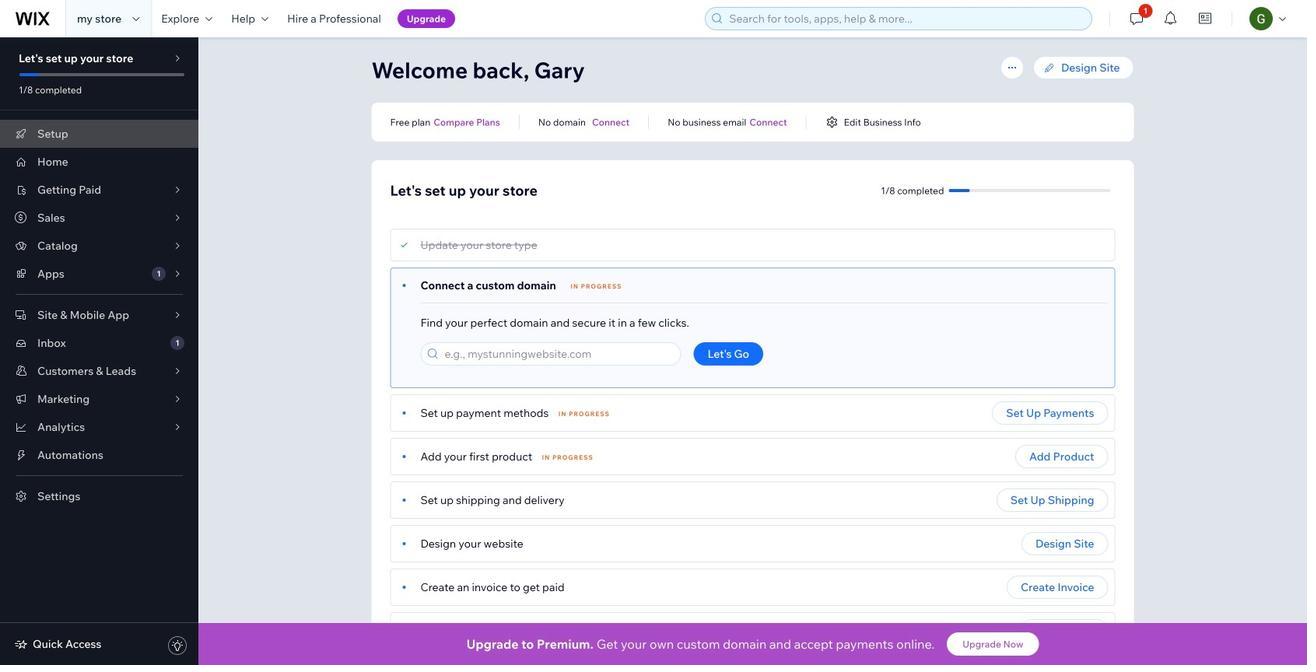 Task type: locate. For each thing, give the bounding box(es) containing it.
e.g., mystunningwebsite.com field
[[440, 343, 676, 365]]

Search for tools, apps, help & more... field
[[725, 8, 1088, 30]]



Task type: describe. For each thing, give the bounding box(es) containing it.
sidebar element
[[0, 37, 198, 666]]



Task type: vqa. For each thing, say whether or not it's contained in the screenshot.
alert
no



